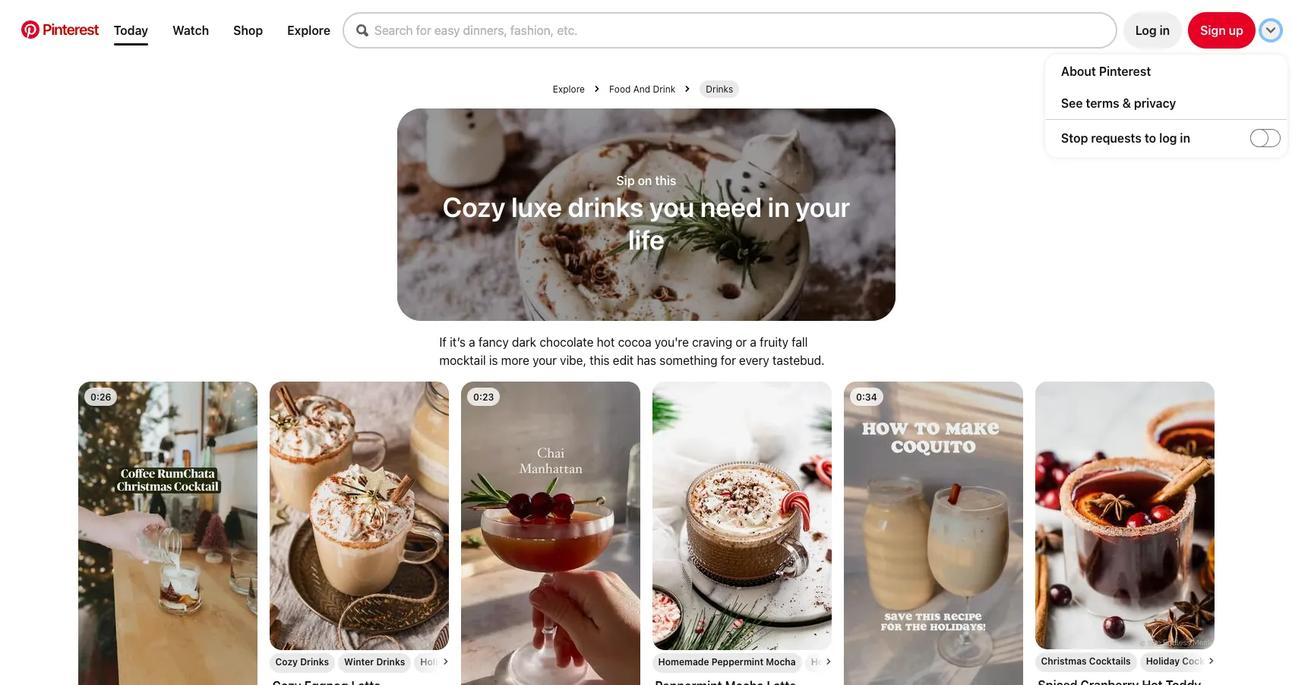 Task type: vqa. For each thing, say whether or not it's contained in the screenshot.
Scroll icon to the right
yes



Task type: locate. For each thing, give the bounding box(es) containing it.
2 horizontal spatial scroll image
[[1208, 658, 1214, 664]]

winter drinks
[[344, 657, 405, 668]]

1 horizontal spatial cozy
[[442, 190, 505, 223]]

fancy
[[478, 335, 509, 349]]

cozy left "winter"
[[275, 657, 298, 668]]

about pinterest
[[1061, 65, 1151, 78]]

cocktails
[[1089, 656, 1131, 667], [1182, 656, 1224, 667]]

dark
[[512, 335, 536, 349]]

shop
[[233, 24, 263, 37]]

edit
[[613, 354, 634, 367]]

cozy left luxe
[[442, 190, 505, 223]]

in inside button
[[1160, 24, 1170, 37]]

sign
[[1200, 24, 1226, 37]]

christmas cocktails
[[1041, 656, 1131, 667]]

1 horizontal spatial in
[[1160, 24, 1170, 37]]

1 vertical spatial cozy
[[275, 657, 298, 668]]

explore
[[287, 24, 330, 37], [553, 83, 585, 95]]

drinks right "winter"
[[376, 657, 405, 668]]

0 horizontal spatial in
[[767, 190, 789, 223]]

pinterest link
[[12, 20, 108, 38]]

breadcrumb arrow image for food and drink
[[685, 86, 691, 92]]

hot
[[597, 335, 615, 349]]

2 horizontal spatial in
[[1180, 131, 1190, 145]]

cozy drinks link
[[275, 657, 329, 668]]

this
[[655, 174, 676, 187], [590, 354, 610, 367]]

pinterest right pinterest image
[[43, 21, 99, 38]]

your
[[795, 190, 850, 223], [533, 354, 557, 367]]

1 cocktails from the left
[[1089, 656, 1131, 667]]

0 horizontal spatial explore link
[[281, 17, 336, 43]]

drinks
[[706, 83, 733, 95], [300, 657, 329, 668], [376, 657, 405, 668]]

peppermint
[[712, 657, 764, 668]]

a
[[469, 335, 475, 349], [750, 335, 757, 349]]

breadcrumb arrow image right drink at the top of page
[[685, 86, 691, 92]]

a right it's
[[469, 335, 475, 349]]

list containing 0:26
[[72, 382, 1230, 686]]

1 horizontal spatial pinterest
[[1099, 65, 1151, 78]]

0 vertical spatial pinterest
[[43, 21, 99, 38]]

cocktails for holiday cocktails
[[1182, 656, 1224, 667]]

1 a from the left
[[469, 335, 475, 349]]

0 vertical spatial explore
[[287, 24, 330, 37]]

privacy
[[1134, 96, 1176, 110]]

1 horizontal spatial explore link
[[553, 83, 585, 95]]

today link
[[108, 17, 154, 46]]

cocktails right christmas
[[1089, 656, 1131, 667]]

1 horizontal spatial explore
[[553, 83, 585, 95]]

1 vertical spatial explore link
[[553, 83, 585, 95]]

food and drink
[[609, 83, 676, 95]]

pinterest
[[43, 21, 99, 38], [1099, 65, 1151, 78]]

1 horizontal spatial this
[[655, 174, 676, 187]]

log
[[1159, 131, 1177, 145]]

scroll image right winter drinks
[[442, 659, 449, 665]]

holiday cocktails
[[1146, 656, 1224, 667]]

cocktails for christmas cocktails
[[1089, 656, 1131, 667]]

requests
[[1091, 131, 1142, 145]]

0 horizontal spatial a
[[469, 335, 475, 349]]

0 vertical spatial your
[[795, 190, 850, 223]]

0 horizontal spatial drinks
[[300, 657, 329, 668]]

explore left food
[[553, 83, 585, 95]]

1 horizontal spatial cocktails
[[1182, 656, 1224, 667]]

2 horizontal spatial drinks
[[706, 83, 733, 95]]

0 vertical spatial this
[[655, 174, 676, 187]]

1 horizontal spatial drinks
[[376, 657, 405, 668]]

0:34 link
[[844, 382, 1023, 686]]

bourbon cocktails, winter cocktails, boozy drinks, cocktail drinks recipes, drinks alcohol recipes, yummy drinks, beverages, fancy drinks, christmas cocktails image
[[461, 382, 640, 686]]

pinterest image
[[21, 20, 39, 38]]

this down hot
[[590, 354, 610, 367]]

on
[[637, 174, 652, 187]]

about
[[1061, 65, 1096, 78]]

1 vertical spatial explore
[[553, 83, 585, 95]]

1 horizontal spatial your
[[795, 190, 850, 223]]

about pinterest link
[[1061, 65, 1287, 78]]

cozy
[[442, 190, 505, 223], [275, 657, 298, 668]]

scroll image right mocha
[[825, 659, 831, 665]]

drinks right drink at the top of page
[[706, 83, 733, 95]]

0 vertical spatial cozy
[[442, 190, 505, 223]]

0:34
[[856, 391, 877, 403]]

cozy inside list
[[275, 657, 298, 668]]

0 horizontal spatial this
[[590, 354, 610, 367]]

holiday
[[1146, 656, 1180, 667]]

food and drink link
[[609, 83, 676, 95]]

1 horizontal spatial scroll image
[[825, 659, 831, 665]]

1 vertical spatial your
[[533, 354, 557, 367]]

1 vertical spatial this
[[590, 354, 610, 367]]

explore left search image
[[287, 24, 330, 37]]

1 vertical spatial pinterest
[[1099, 65, 1151, 78]]

0:26 button
[[78, 382, 257, 686]]

life
[[628, 223, 664, 256]]

cocktails right holiday
[[1182, 656, 1224, 667]]

0 horizontal spatial breadcrumb arrow image
[[594, 86, 600, 92]]

drinks link
[[706, 83, 733, 95]]

shop link
[[227, 17, 269, 43]]

0:34 button
[[844, 382, 1023, 686]]

drinks
[[567, 190, 643, 223]]

breadcrumb arrow image left food
[[594, 86, 600, 92]]

2 vertical spatial in
[[767, 190, 789, 223]]

0 horizontal spatial cocktails
[[1089, 656, 1131, 667]]

0 vertical spatial explore link
[[281, 17, 336, 43]]

this inside if it's a fancy dark chocolate hot cocoa you're craving or a fruity fall mocktail is more your vibe, this edit has something for every tastebud.
[[590, 354, 610, 367]]

sip on this cozy luxe drinks you need in your life
[[442, 174, 850, 256]]

1 horizontal spatial a
[[750, 335, 757, 349]]

0 horizontal spatial scroll image
[[442, 659, 449, 665]]

in inside the sip on this cozy luxe drinks you need in your life
[[767, 190, 789, 223]]

pinterest up "&"
[[1099, 65, 1151, 78]]

0 horizontal spatial explore
[[287, 24, 330, 37]]

more
[[501, 354, 529, 367]]

cozy drinks
[[275, 657, 329, 668]]

sign up
[[1200, 24, 1243, 37]]

explore for topmost explore link
[[287, 24, 330, 37]]

0 horizontal spatial cozy
[[275, 657, 298, 668]]

homemade peppermint mocha, homemade latte, peppermint latte, mocha drink, iced mocha, mocha latte, homemade chocolate syrup, mini chocolate chips, chocolate flavors image
[[652, 382, 831, 651]]

a right or
[[750, 335, 757, 349]]

0 vertical spatial in
[[1160, 24, 1170, 37]]

you
[[649, 190, 694, 223]]

this right on
[[655, 174, 676, 187]]

your inside the sip on this cozy luxe drinks you need in your life
[[795, 190, 850, 223]]

0 horizontal spatial your
[[533, 354, 557, 367]]

fall
[[792, 335, 808, 349]]

to
[[1145, 131, 1156, 145]]

drinks left "winter"
[[300, 657, 329, 668]]

tastebud.
[[772, 354, 825, 367]]

breadcrumb arrow image
[[594, 86, 600, 92], [685, 86, 691, 92]]

sip
[[616, 174, 634, 187]]

and
[[633, 83, 650, 95]]

explore link left food
[[553, 83, 585, 95]]

0 horizontal spatial pinterest
[[43, 21, 99, 38]]

scroll image right holiday
[[1208, 658, 1214, 664]]

cozy drinks, winter drinks, holiday drinks, christmas drinks, holiday desserts, holiday baking, eggnog coffee, coffee coffee, cookies image
[[269, 382, 449, 651]]

explore for bottommost explore link
[[553, 83, 585, 95]]

explore link
[[281, 17, 336, 43], [553, 83, 585, 95]]

1 breadcrumb arrow image from the left
[[594, 86, 600, 92]]

in
[[1160, 24, 1170, 37], [1180, 131, 1190, 145], [767, 190, 789, 223]]

2 breadcrumb arrow image from the left
[[685, 86, 691, 92]]

you're
[[655, 335, 689, 349]]

1 horizontal spatial breadcrumb arrow image
[[685, 86, 691, 92]]

list
[[72, 382, 1230, 686]]

stop requests to log in
[[1061, 131, 1190, 145]]

scroll image
[[1208, 658, 1214, 664], [442, 659, 449, 665], [825, 659, 831, 665]]

2 cocktails from the left
[[1182, 656, 1224, 667]]

explore link left search image
[[281, 17, 336, 43]]



Task type: describe. For each thing, give the bounding box(es) containing it.
winter drinks link
[[344, 657, 405, 668]]

terms
[[1086, 96, 1119, 110]]

craving
[[692, 335, 732, 349]]

homemade peppermint mocha
[[658, 657, 796, 668]]

search image
[[356, 24, 368, 36]]

luxe
[[511, 190, 562, 223]]

fruity
[[760, 335, 788, 349]]

see terms & privacy link
[[1061, 96, 1287, 110]]

christmas cocktails, holiday cocktails, christmas food, hot cocktails, christmas dinner, holiday parties, hot toddy, winter drinks, winter food image
[[1035, 382, 1214, 650]]

holiday cocktails link
[[1146, 656, 1224, 667]]

homemade
[[658, 657, 709, 668]]

0:23
[[473, 391, 494, 403]]

log
[[1135, 24, 1157, 37]]

chocolate
[[540, 335, 594, 349]]

log in
[[1135, 24, 1170, 37]]

scroll image for drinks
[[442, 659, 449, 665]]

breadcrumb arrow image for explore
[[594, 86, 600, 92]]

homemade peppermint mocha link
[[658, 657, 796, 668]]

it's
[[450, 335, 466, 349]]

every
[[739, 354, 769, 367]]

drinks for winter drinks
[[376, 657, 405, 668]]

need
[[700, 190, 762, 223]]

vibe,
[[560, 354, 586, 367]]

Search text field
[[374, 24, 1116, 37]]

something
[[659, 354, 717, 367]]

mocha
[[766, 657, 796, 668]]

see terms & privacy
[[1061, 96, 1176, 110]]

christmas
[[1041, 656, 1087, 667]]

if
[[439, 335, 447, 349]]

mocktail
[[439, 354, 486, 367]]

&
[[1122, 96, 1131, 110]]

scroll image for cocktails
[[1208, 658, 1214, 664]]

0:26
[[90, 391, 111, 403]]

pinterest inside 'button'
[[43, 21, 99, 38]]

drink
[[653, 83, 676, 95]]

0:26 link
[[78, 382, 257, 686]]

food
[[609, 83, 631, 95]]

log in button
[[1123, 12, 1182, 49]]

homemade peppermint mocha button
[[652, 382, 894, 686]]

your inside if it's a fancy dark chocolate hot cocoa you're craving or a fruity fall mocktail is more your vibe, this edit has something for every tastebud.
[[533, 354, 557, 367]]

watch link
[[166, 17, 215, 43]]

has
[[637, 354, 656, 367]]

2 a from the left
[[750, 335, 757, 349]]

watch
[[173, 24, 209, 37]]

pinterest button
[[12, 20, 108, 41]]

for
[[721, 354, 736, 367]]

0:23 button
[[461, 382, 640, 686]]

sign up button
[[1188, 12, 1256, 49]]

winter
[[344, 657, 374, 668]]

is
[[489, 354, 498, 367]]

winter cocktails, christmas cocktails, holiday drinks, rumchata cocktails, boozy, alcoholic drinks, spiced cocktail, cocktail drinks, cocktail hour image
[[78, 382, 257, 686]]

cozy luxe drinks you need in your life image
[[397, 108, 895, 321]]

see
[[1061, 96, 1083, 110]]

cozy inside the sip on this cozy luxe drinks you need in your life
[[442, 190, 505, 223]]

stop
[[1061, 131, 1088, 145]]

scroll image inside "homemade peppermint mocha" button
[[825, 659, 831, 665]]

if it's a fancy dark chocolate hot cocoa you're craving or a fruity fall mocktail is more your vibe, this edit has something for every tastebud.
[[439, 335, 825, 367]]

0:23 link
[[461, 382, 640, 686]]

1 vertical spatial in
[[1180, 131, 1190, 145]]

let's make coquito for the holidays! today, i'm sharing my family's coquito recipe that i absolutely love. make sure to save this so you can share it with your friends and family this holiday season! christmas party food, christmas time, how to make coquito, delicious desserts, yummy food, fish recipes, drink recipes, puerto rican recipes image
[[844, 382, 1023, 686]]

today
[[114, 24, 148, 37]]

christmas cocktails link
[[1041, 656, 1131, 667]]

this inside the sip on this cozy luxe drinks you need in your life
[[655, 174, 676, 187]]

up
[[1229, 24, 1243, 37]]

drinks for cozy drinks
[[300, 657, 329, 668]]

or
[[736, 335, 747, 349]]

cocoa
[[618, 335, 651, 349]]



